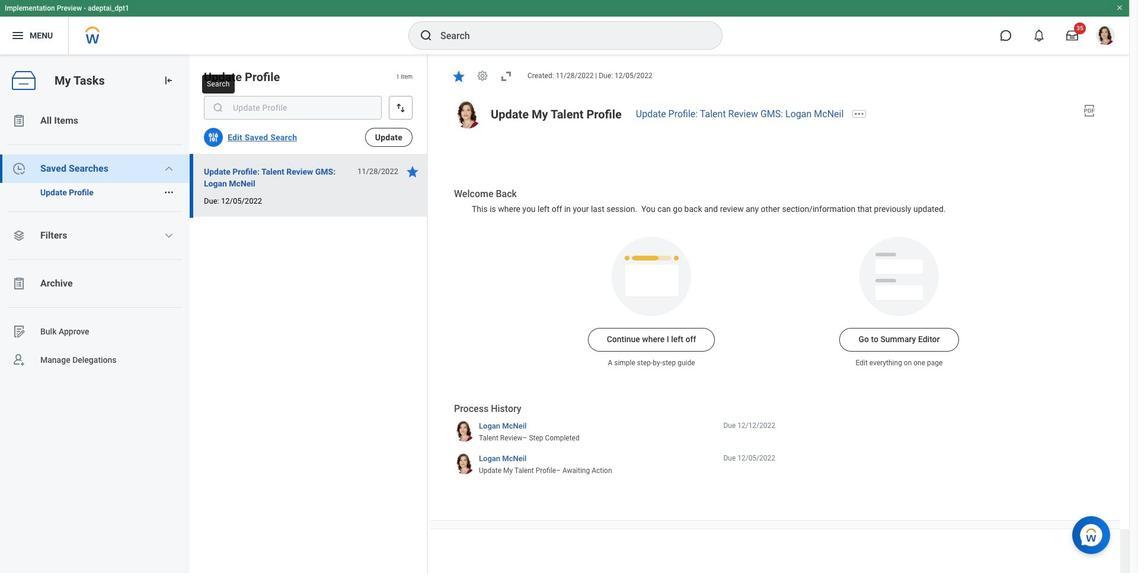 Task type: describe. For each thing, give the bounding box(es) containing it.
gear image
[[477, 70, 489, 82]]

configure image
[[208, 132, 219, 143]]

item list element
[[190, 55, 428, 574]]

notifications large image
[[1034, 30, 1045, 42]]

inbox large image
[[1067, 30, 1079, 42]]

sort image
[[395, 102, 407, 114]]

employee's photo (logan mcneil) image
[[454, 101, 481, 129]]

user plus image
[[12, 353, 26, 368]]

clock check image
[[12, 162, 26, 176]]

1 vertical spatial search image
[[212, 102, 224, 114]]

Search Workday  search field
[[441, 23, 698, 49]]

fullscreen image
[[499, 69, 513, 84]]

2 clipboard image from the top
[[12, 277, 26, 291]]



Task type: vqa. For each thing, say whether or not it's contained in the screenshot.
text box inside the the item list element
yes



Task type: locate. For each thing, give the bounding box(es) containing it.
related actions image
[[164, 187, 174, 198]]

tooltip
[[200, 72, 237, 96]]

0 vertical spatial clipboard image
[[12, 114, 26, 128]]

clipboard image up rename image
[[12, 277, 26, 291]]

none text field inside item list element
[[204, 96, 382, 120]]

process history region
[[454, 403, 776, 480]]

transformation import image
[[162, 75, 174, 87]]

1 clipboard image from the top
[[12, 114, 26, 128]]

close environment banner image
[[1117, 4, 1124, 11]]

star image
[[406, 165, 420, 179]]

1 vertical spatial clipboard image
[[12, 277, 26, 291]]

1 horizontal spatial search image
[[419, 28, 433, 43]]

clipboard image
[[12, 114, 26, 128], [12, 277, 26, 291]]

list
[[0, 107, 190, 375]]

0 vertical spatial search image
[[419, 28, 433, 43]]

justify image
[[11, 28, 25, 43]]

view printable version (pdf) image
[[1083, 104, 1097, 118]]

search image
[[419, 28, 433, 43], [212, 102, 224, 114]]

chevron down image
[[164, 231, 174, 241]]

banner
[[0, 0, 1130, 55]]

rename image
[[12, 325, 26, 339]]

star image
[[452, 69, 466, 84]]

None text field
[[204, 96, 382, 120]]

0 horizontal spatial search image
[[212, 102, 224, 114]]

chevron down image
[[164, 164, 174, 174]]

profile logan mcneil image
[[1096, 26, 1115, 47]]

clipboard image up clock check image
[[12, 114, 26, 128]]

perspective image
[[12, 229, 26, 243]]



